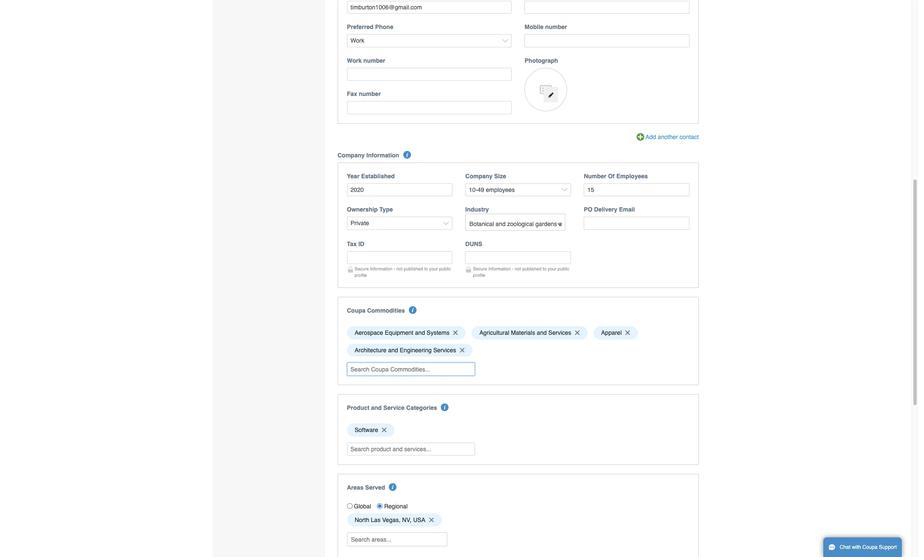 Task type: describe. For each thing, give the bounding box(es) containing it.
number for work number
[[364, 57, 386, 64]]

apparel
[[602, 330, 622, 336]]

north las vegas, nv, usa
[[355, 517, 426, 524]]

Search Coupa Commodities... field
[[347, 363, 475, 376]]

to for duns
[[543, 266, 547, 271]]

year established
[[347, 173, 395, 180]]

Work number text field
[[347, 68, 512, 81]]

selected list box for coupa commodities
[[344, 324, 693, 359]]

published for duns
[[523, 266, 542, 271]]

Fax number text field
[[347, 101, 512, 114]]

coupa inside button
[[863, 545, 878, 551]]

software option
[[347, 424, 395, 437]]

aerospace
[[355, 330, 384, 336]]

id
[[359, 241, 365, 247]]

PO Delivery Email text field
[[584, 217, 690, 230]]

Search areas... text field
[[348, 533, 447, 546]]

profile for tax id
[[355, 273, 367, 278]]

selected areas list box
[[344, 512, 693, 529]]

delivery
[[595, 206, 618, 213]]

apparel option
[[594, 326, 638, 340]]

Search product and services... field
[[347, 443, 475, 456]]

your for tax id
[[430, 266, 438, 271]]

chat with coupa support button
[[824, 538, 903, 557]]

agricultural
[[480, 330, 510, 336]]

and inside the aerospace equipment and systems "option"
[[415, 330, 425, 336]]

Number Of Employees text field
[[584, 183, 690, 196]]

size
[[495, 173, 507, 180]]

materials
[[511, 330, 536, 336]]

public for duns
[[558, 266, 570, 271]]

public for tax id
[[440, 266, 451, 271]]

work number
[[347, 57, 386, 64]]

not for tax id
[[397, 266, 403, 271]]

categories
[[407, 405, 438, 411]]

industry
[[466, 206, 489, 213]]

email
[[620, 206, 636, 213]]

photograph image
[[525, 68, 568, 111]]

add another contact button
[[637, 133, 700, 142]]

phone
[[375, 24, 394, 30]]

aerospace equipment and systems
[[355, 330, 450, 336]]

your for duns
[[548, 266, 557, 271]]

company for company information
[[338, 152, 365, 159]]

contact
[[680, 134, 700, 140]]

preferred phone
[[347, 24, 394, 30]]

selected list box for product and service categories
[[344, 422, 693, 439]]

chat
[[841, 545, 851, 551]]

systems
[[427, 330, 450, 336]]

information for duns
[[489, 266, 511, 271]]

company for company size
[[466, 173, 493, 180]]

duns
[[466, 241, 483, 247]]

architecture and engineering services option
[[347, 344, 473, 357]]

Year Established text field
[[347, 183, 453, 196]]

add another contact
[[646, 134, 700, 140]]

add
[[646, 134, 657, 140]]

secure information - not published to your public profile for tax id
[[355, 266, 451, 278]]

architecture and engineering services
[[355, 347, 457, 354]]

to for tax id
[[425, 266, 428, 271]]

company size
[[466, 173, 507, 180]]

profile for duns
[[474, 273, 486, 278]]

agricultural materials and services option
[[472, 326, 588, 340]]

po delivery email
[[584, 206, 636, 213]]

tax id
[[347, 241, 365, 247]]

work
[[347, 57, 362, 64]]

ownership
[[347, 206, 378, 213]]

secure for tax id
[[355, 266, 369, 271]]

po
[[584, 206, 593, 213]]

number for fax number
[[359, 91, 381, 98]]

preferred
[[347, 24, 374, 30]]

engineering
[[400, 347, 432, 354]]

with
[[853, 545, 862, 551]]

year
[[347, 173, 360, 180]]

of
[[609, 173, 615, 180]]



Task type: vqa. For each thing, say whether or not it's contained in the screenshot.
seventh Request Participation from the top of the page
no



Task type: locate. For each thing, give the bounding box(es) containing it.
0 horizontal spatial company
[[338, 152, 365, 159]]

another
[[658, 134, 679, 140]]

agricultural materials and services
[[480, 330, 572, 336]]

1 horizontal spatial coupa
[[863, 545, 878, 551]]

1 not from the left
[[397, 266, 403, 271]]

1 horizontal spatial secure
[[474, 266, 488, 271]]

coupa up aerospace
[[347, 307, 366, 314]]

Mobile number text field
[[525, 34, 690, 47]]

1 vertical spatial services
[[434, 347, 457, 354]]

1 horizontal spatial -
[[513, 266, 514, 271]]

Role text field
[[525, 1, 690, 14]]

-
[[394, 266, 396, 271], [513, 266, 514, 271]]

additional information image for product and service categories
[[442, 404, 449, 411]]

las
[[371, 517, 381, 524]]

additional information image up the aerospace equipment and systems "option" at the bottom of page
[[409, 306, 417, 314]]

additional information image right categories
[[442, 404, 449, 411]]

selected list box containing software
[[344, 422, 693, 439]]

1 vertical spatial number
[[364, 57, 386, 64]]

service
[[384, 405, 405, 411]]

areas served
[[347, 485, 385, 491]]

areas
[[347, 485, 364, 491]]

established
[[362, 173, 395, 180]]

usa
[[414, 517, 426, 524]]

chat with coupa support
[[841, 545, 898, 551]]

type
[[380, 206, 393, 213]]

selected list box containing aerospace equipment and systems
[[344, 324, 693, 359]]

profile
[[355, 273, 367, 278], [474, 273, 486, 278]]

services down the systems
[[434, 347, 457, 354]]

1 horizontal spatial not
[[515, 266, 522, 271]]

company up year
[[338, 152, 365, 159]]

1 horizontal spatial published
[[523, 266, 542, 271]]

to
[[425, 266, 428, 271], [543, 266, 547, 271]]

employees
[[617, 173, 648, 180]]

0 vertical spatial company
[[338, 152, 365, 159]]

public
[[440, 266, 451, 271], [558, 266, 570, 271]]

and left service
[[371, 405, 382, 411]]

change image image
[[548, 92, 554, 98]]

number of employees
[[584, 173, 648, 180]]

secure
[[355, 266, 369, 271], [474, 266, 488, 271]]

0 vertical spatial services
[[549, 330, 572, 336]]

product and service categories
[[347, 405, 438, 411]]

fax number
[[347, 91, 381, 98]]

global
[[354, 503, 372, 510]]

1 secure information - not published to your public profile from the left
[[355, 266, 451, 278]]

number right work
[[364, 57, 386, 64]]

and down equipment
[[389, 347, 399, 354]]

your
[[430, 266, 438, 271], [548, 266, 557, 271]]

secure information - not published to your public profile
[[355, 266, 451, 278], [474, 266, 570, 278]]

to down duns text box
[[543, 266, 547, 271]]

commodities
[[367, 307, 405, 314]]

services for architecture and engineering services
[[434, 347, 457, 354]]

Industry text field
[[467, 217, 565, 230]]

information for tax id
[[370, 266, 393, 271]]

0 horizontal spatial secure
[[355, 266, 369, 271]]

0 horizontal spatial your
[[430, 266, 438, 271]]

2 public from the left
[[558, 266, 570, 271]]

2 - from the left
[[513, 266, 514, 271]]

0 horizontal spatial to
[[425, 266, 428, 271]]

1 - from the left
[[394, 266, 396, 271]]

coupa
[[347, 307, 366, 314], [863, 545, 878, 551]]

number right mobile
[[546, 24, 568, 30]]

additional information image up year established text box
[[404, 151, 411, 159]]

additional information image
[[389, 484, 397, 491]]

1 your from the left
[[430, 266, 438, 271]]

2 your from the left
[[548, 266, 557, 271]]

published down duns text box
[[523, 266, 542, 271]]

aerospace equipment and systems option
[[347, 326, 466, 340]]

your down tax id text box
[[430, 266, 438, 271]]

product
[[347, 405, 370, 411]]

vegas,
[[383, 517, 401, 524]]

services
[[549, 330, 572, 336], [434, 347, 457, 354]]

None radio
[[378, 504, 383, 509]]

services for agricultural materials and services
[[549, 330, 572, 336]]

1 vertical spatial company
[[466, 173, 493, 180]]

- down duns text box
[[513, 266, 514, 271]]

your down duns text box
[[548, 266, 557, 271]]

tax
[[347, 241, 357, 247]]

information down duns text box
[[489, 266, 511, 271]]

additional information image
[[404, 151, 411, 159], [409, 306, 417, 314], [442, 404, 449, 411]]

1 horizontal spatial to
[[543, 266, 547, 271]]

number for mobile number
[[546, 24, 568, 30]]

secure information - not published to your public profile down tax id text box
[[355, 266, 451, 278]]

ownership type
[[347, 206, 393, 213]]

published
[[404, 266, 423, 271], [523, 266, 542, 271]]

0 vertical spatial coupa
[[347, 307, 366, 314]]

2 to from the left
[[543, 266, 547, 271]]

north las vegas, nv, usa option
[[347, 514, 442, 527]]

2 secure from the left
[[474, 266, 488, 271]]

- for duns
[[513, 266, 514, 271]]

0 horizontal spatial -
[[394, 266, 396, 271]]

0 horizontal spatial services
[[434, 347, 457, 354]]

0 horizontal spatial published
[[404, 266, 423, 271]]

2 selected list box from the top
[[344, 422, 693, 439]]

profile down duns
[[474, 273, 486, 278]]

secure information - not published to your public profile down duns text box
[[474, 266, 570, 278]]

nv,
[[402, 517, 412, 524]]

support
[[880, 545, 898, 551]]

selected list box
[[344, 324, 693, 359], [344, 422, 693, 439]]

1 vertical spatial selected list box
[[344, 422, 693, 439]]

software
[[355, 427, 379, 434]]

1 horizontal spatial your
[[548, 266, 557, 271]]

1 horizontal spatial company
[[466, 173, 493, 180]]

0 vertical spatial selected list box
[[344, 324, 693, 359]]

- down tax id text box
[[394, 266, 396, 271]]

None radio
[[347, 504, 353, 509]]

mobile
[[525, 24, 544, 30]]

information
[[367, 152, 400, 159], [370, 266, 393, 271], [489, 266, 511, 271]]

additional information image for company information
[[404, 151, 411, 159]]

2 vertical spatial number
[[359, 91, 381, 98]]

1 horizontal spatial public
[[558, 266, 570, 271]]

2 not from the left
[[515, 266, 522, 271]]

None text field
[[347, 1, 512, 14]]

and right materials
[[537, 330, 547, 336]]

1 selected list box from the top
[[344, 324, 693, 359]]

additional information image for coupa commodities
[[409, 306, 417, 314]]

2 published from the left
[[523, 266, 542, 271]]

1 public from the left
[[440, 266, 451, 271]]

company information
[[338, 152, 400, 159]]

2 profile from the left
[[474, 273, 486, 278]]

regional
[[385, 503, 408, 510]]

north
[[355, 517, 370, 524]]

served
[[365, 485, 385, 491]]

profile down id
[[355, 273, 367, 278]]

not for duns
[[515, 266, 522, 271]]

1 to from the left
[[425, 266, 428, 271]]

photograph
[[525, 57, 559, 64]]

- for tax id
[[394, 266, 396, 271]]

fax
[[347, 91, 358, 98]]

published down tax id text box
[[404, 266, 423, 271]]

information up established
[[367, 152, 400, 159]]

1 horizontal spatial profile
[[474, 273, 486, 278]]

information down tax id text box
[[370, 266, 393, 271]]

2 vertical spatial additional information image
[[442, 404, 449, 411]]

company left size
[[466, 173, 493, 180]]

to down tax id text box
[[425, 266, 428, 271]]

coupa commodities
[[347, 307, 405, 314]]

number right fax
[[359, 91, 381, 98]]

Tax ID text field
[[347, 251, 453, 264]]

not down duns text box
[[515, 266, 522, 271]]

1 horizontal spatial services
[[549, 330, 572, 336]]

equipment
[[385, 330, 414, 336]]

secure for duns
[[474, 266, 488, 271]]

1 vertical spatial coupa
[[863, 545, 878, 551]]

company
[[338, 152, 365, 159], [466, 173, 493, 180]]

and inside agricultural materials and services option
[[537, 330, 547, 336]]

1 secure from the left
[[355, 266, 369, 271]]

and
[[415, 330, 425, 336], [537, 330, 547, 336], [389, 347, 399, 354], [371, 405, 382, 411]]

0 vertical spatial number
[[546, 24, 568, 30]]

1 vertical spatial additional information image
[[409, 306, 417, 314]]

mobile number
[[525, 24, 568, 30]]

not down tax id text box
[[397, 266, 403, 271]]

and up engineering
[[415, 330, 425, 336]]

architecture
[[355, 347, 387, 354]]

and inside architecture and engineering services option
[[389, 347, 399, 354]]

0 horizontal spatial secure information - not published to your public profile
[[355, 266, 451, 278]]

0 horizontal spatial not
[[397, 266, 403, 271]]

0 horizontal spatial public
[[440, 266, 451, 271]]

number
[[584, 173, 607, 180]]

services right materials
[[549, 330, 572, 336]]

published for tax id
[[404, 266, 423, 271]]

2 secure information - not published to your public profile from the left
[[474, 266, 570, 278]]

1 profile from the left
[[355, 273, 367, 278]]

number
[[546, 24, 568, 30], [364, 57, 386, 64], [359, 91, 381, 98]]

0 horizontal spatial coupa
[[347, 307, 366, 314]]

secure down duns
[[474, 266, 488, 271]]

0 horizontal spatial profile
[[355, 273, 367, 278]]

secure information - not published to your public profile for duns
[[474, 266, 570, 278]]

secure down id
[[355, 266, 369, 271]]

DUNS text field
[[466, 251, 572, 264]]

1 horizontal spatial secure information - not published to your public profile
[[474, 266, 570, 278]]

0 vertical spatial additional information image
[[404, 151, 411, 159]]

1 published from the left
[[404, 266, 423, 271]]

not
[[397, 266, 403, 271], [515, 266, 522, 271]]

coupa right with
[[863, 545, 878, 551]]



